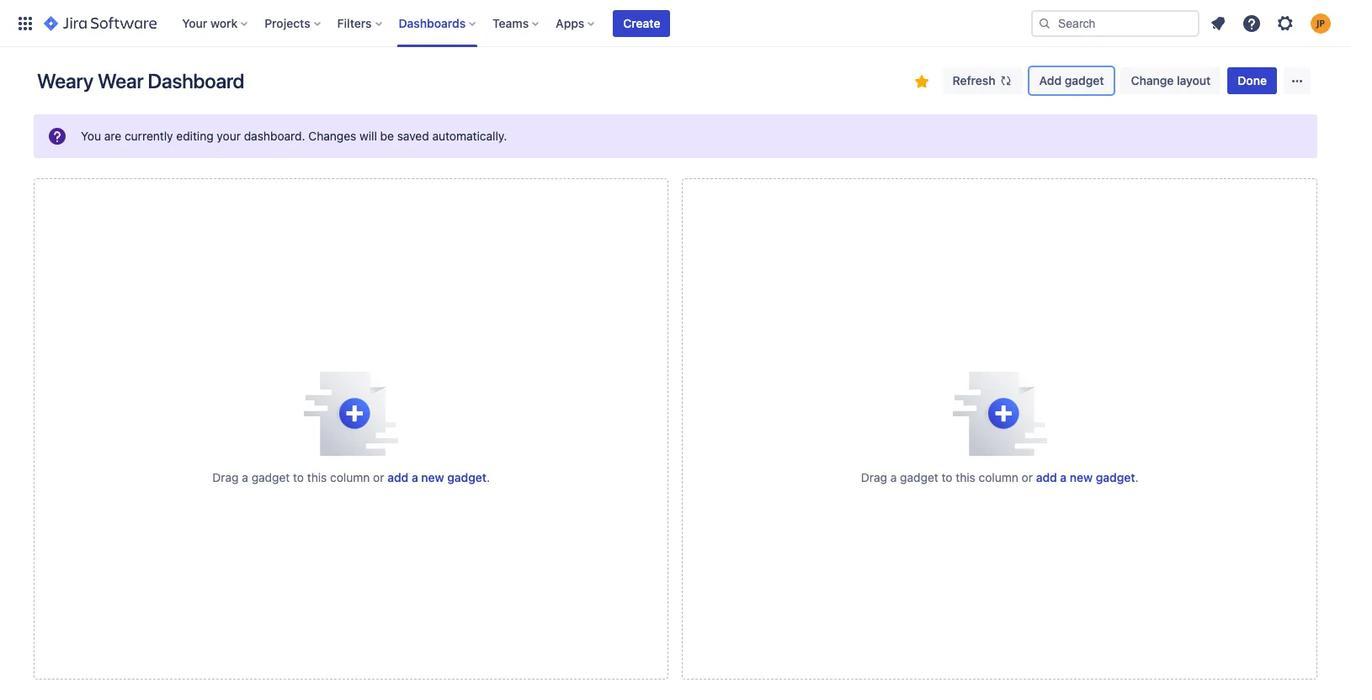 Task type: vqa. For each thing, say whether or not it's contained in the screenshot.
middle GGG-
no



Task type: locate. For each thing, give the bounding box(es) containing it.
star weary wear dashboard image
[[911, 72, 932, 92]]

saved
[[397, 129, 429, 143]]

drag a gadget to this column or add a new gadget .
[[213, 471, 490, 485], [861, 471, 1139, 485]]

1 column from the left
[[330, 471, 370, 485]]

or for 1st add a new gadget button from left
[[373, 471, 384, 485]]

editing
[[176, 129, 214, 143]]

2 drag from the left
[[861, 471, 887, 485]]

new
[[421, 471, 444, 485], [1070, 471, 1093, 485]]

drag for 1st add a new gadget button from right's add gadget img
[[861, 471, 887, 485]]

done
[[1238, 73, 1267, 88]]

create button
[[613, 10, 671, 37]]

new for 1st add a new gadget button from left add gadget img
[[421, 471, 444, 485]]

1 horizontal spatial add
[[1036, 471, 1057, 485]]

work
[[210, 16, 238, 30]]

1 drag from the left
[[213, 471, 239, 485]]

1 . from the left
[[487, 471, 490, 485]]

drag a gadget to this column or add a new gadget . for 1st add a new gadget button from left
[[213, 471, 490, 485]]

add gadget img image for 1st add a new gadget button from right
[[953, 372, 1047, 456]]

1 a from the left
[[242, 471, 248, 485]]

2 add gadget img image from the left
[[953, 372, 1047, 456]]

1 horizontal spatial drag a gadget to this column or add a new gadget .
[[861, 471, 1139, 485]]

2 . from the left
[[1135, 471, 1139, 485]]

projects
[[265, 16, 310, 30]]

create
[[623, 16, 660, 30]]

dashboard.
[[244, 129, 305, 143]]

notifications image
[[1208, 13, 1228, 33]]

1 horizontal spatial or
[[1022, 471, 1033, 485]]

1 new from the left
[[421, 471, 444, 485]]

1 horizontal spatial to
[[942, 471, 953, 485]]

banner
[[0, 0, 1351, 47]]

your
[[182, 16, 207, 30]]

gadget
[[1065, 73, 1104, 88], [251, 471, 290, 485], [447, 471, 487, 485], [900, 471, 939, 485], [1096, 471, 1135, 485]]

1 horizontal spatial drag
[[861, 471, 887, 485]]

help image
[[1242, 13, 1262, 33]]

1 horizontal spatial column
[[979, 471, 1019, 485]]

a
[[242, 471, 248, 485], [412, 471, 418, 485], [891, 471, 897, 485], [1060, 471, 1067, 485]]

1 add from the left
[[388, 471, 409, 485]]

refresh image
[[999, 74, 1013, 88]]

this
[[307, 471, 327, 485], [956, 471, 976, 485]]

1 to from the left
[[293, 471, 304, 485]]

1 drag a gadget to this column or add a new gadget . from the left
[[213, 471, 490, 485]]

. for 1st add a new gadget button from left
[[487, 471, 490, 485]]

0 horizontal spatial add
[[388, 471, 409, 485]]

are
[[104, 129, 121, 143]]

0 horizontal spatial drag a gadget to this column or add a new gadget .
[[213, 471, 490, 485]]

0 horizontal spatial .
[[487, 471, 490, 485]]

teams
[[493, 16, 529, 30]]

0 horizontal spatial drag
[[213, 471, 239, 485]]

2 column from the left
[[979, 471, 1019, 485]]

0 horizontal spatial to
[[293, 471, 304, 485]]

1 horizontal spatial this
[[956, 471, 976, 485]]

or
[[373, 471, 384, 485], [1022, 471, 1033, 485]]

settings image
[[1276, 13, 1296, 33]]

primary element
[[10, 0, 1031, 47]]

apps
[[556, 16, 585, 30]]

0 horizontal spatial or
[[373, 471, 384, 485]]

automatically.
[[432, 129, 507, 143]]

0 horizontal spatial this
[[307, 471, 327, 485]]

1 horizontal spatial add gadget img image
[[953, 372, 1047, 456]]

column
[[330, 471, 370, 485], [979, 471, 1019, 485]]

apps button
[[551, 10, 601, 37]]

0 horizontal spatial column
[[330, 471, 370, 485]]

1 add gadget img image from the left
[[304, 372, 398, 456]]

2 this from the left
[[956, 471, 976, 485]]

2 new from the left
[[1070, 471, 1093, 485]]

banner containing your work
[[0, 0, 1351, 47]]

.
[[487, 471, 490, 485], [1135, 471, 1139, 485]]

2 to from the left
[[942, 471, 953, 485]]

0 horizontal spatial add a new gadget button
[[388, 470, 487, 487]]

change layout button
[[1121, 67, 1221, 94]]

weary
[[37, 69, 93, 93]]

0 horizontal spatial new
[[421, 471, 444, 485]]

you are currently editing your dashboard. changes will be saved automatically.
[[81, 129, 507, 143]]

1 this from the left
[[307, 471, 327, 485]]

2 or from the left
[[1022, 471, 1033, 485]]

1 horizontal spatial add a new gadget button
[[1036, 470, 1135, 487]]

0 horizontal spatial add gadget img image
[[304, 372, 398, 456]]

to
[[293, 471, 304, 485], [942, 471, 953, 485]]

2 add from the left
[[1036, 471, 1057, 485]]

wear
[[98, 69, 144, 93]]

1 horizontal spatial new
[[1070, 471, 1093, 485]]

more dashboard actions image
[[1287, 71, 1308, 91]]

drag for 1st add a new gadget button from left add gadget img
[[213, 471, 239, 485]]

drag
[[213, 471, 239, 485], [861, 471, 887, 485]]

1 add a new gadget button from the left
[[388, 470, 487, 487]]

changes
[[308, 129, 356, 143]]

this for 1st add a new gadget button from right
[[956, 471, 976, 485]]

refresh button
[[943, 67, 1023, 94]]

jira software image
[[44, 13, 157, 33], [44, 13, 157, 33]]

2 drag a gadget to this column or add a new gadget . from the left
[[861, 471, 1139, 485]]

add a new gadget button
[[388, 470, 487, 487], [1036, 470, 1135, 487]]

add gadget img image
[[304, 372, 398, 456], [953, 372, 1047, 456]]

1 or from the left
[[373, 471, 384, 485]]

1 horizontal spatial .
[[1135, 471, 1139, 485]]

your
[[217, 129, 241, 143]]

add
[[388, 471, 409, 485], [1036, 471, 1057, 485]]

2 add a new gadget button from the left
[[1036, 470, 1135, 487]]



Task type: describe. For each thing, give the bounding box(es) containing it.
change layout
[[1131, 73, 1211, 88]]

dashboards button
[[394, 10, 483, 37]]

to for 1st add a new gadget button from left add gadget img
[[293, 471, 304, 485]]

to for 1st add a new gadget button from right's add gadget img
[[942, 471, 953, 485]]

add gadget button
[[1029, 67, 1114, 94]]

your work
[[182, 16, 238, 30]]

add for 1st add a new gadget button from left
[[388, 471, 409, 485]]

dashboard
[[148, 69, 244, 93]]

add gadget img image for 1st add a new gadget button from left
[[304, 372, 398, 456]]

4 a from the left
[[1060, 471, 1067, 485]]

teams button
[[488, 10, 546, 37]]

you
[[81, 129, 101, 143]]

. for 1st add a new gadget button from right
[[1135, 471, 1139, 485]]

weary wear dashboard
[[37, 69, 244, 93]]

or for 1st add a new gadget button from right
[[1022, 471, 1033, 485]]

your work button
[[177, 10, 254, 37]]

add gadget
[[1039, 73, 1104, 88]]

this for 1st add a new gadget button from left
[[307, 471, 327, 485]]

2 a from the left
[[412, 471, 418, 485]]

your profile and settings image
[[1311, 13, 1331, 33]]

appswitcher icon image
[[15, 13, 35, 33]]

add for 1st add a new gadget button from right
[[1036, 471, 1057, 485]]

gadget inside button
[[1065, 73, 1104, 88]]

search image
[[1038, 16, 1052, 30]]

done link
[[1228, 67, 1277, 94]]

column for 1st add a new gadget button from left
[[330, 471, 370, 485]]

change
[[1131, 73, 1174, 88]]

3 a from the left
[[891, 471, 897, 485]]

add
[[1039, 73, 1062, 88]]

will
[[360, 129, 377, 143]]

be
[[380, 129, 394, 143]]

projects button
[[260, 10, 327, 37]]

currently
[[125, 129, 173, 143]]

Search field
[[1031, 10, 1200, 37]]

filters button
[[332, 10, 389, 37]]

drag a gadget to this column or add a new gadget . for 1st add a new gadget button from right
[[861, 471, 1139, 485]]

column for 1st add a new gadget button from right
[[979, 471, 1019, 485]]

dashboards
[[399, 16, 466, 30]]

refresh
[[953, 73, 996, 88]]

filters
[[337, 16, 372, 30]]

layout
[[1177, 73, 1211, 88]]

new for 1st add a new gadget button from right's add gadget img
[[1070, 471, 1093, 485]]



